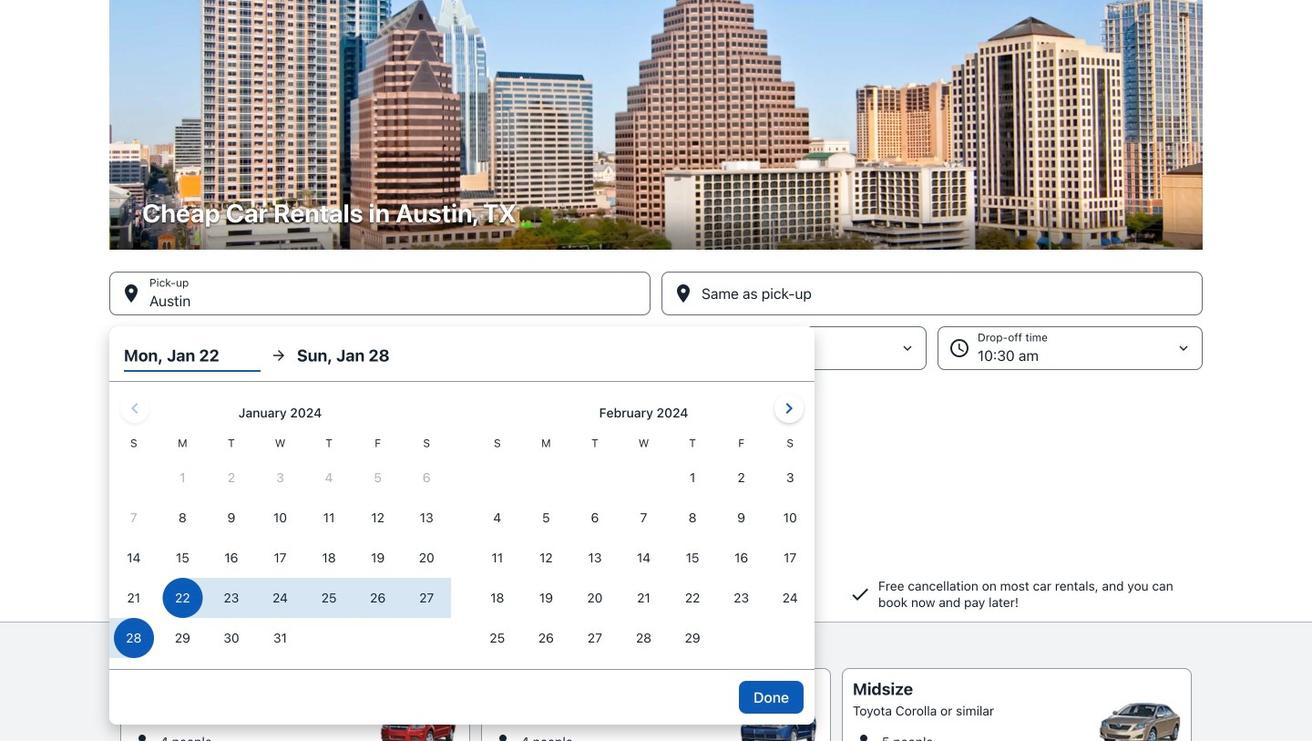 Task type: describe. For each thing, give the bounding box(es) containing it.
next month image
[[778, 397, 800, 419]]

chevrolet spark image
[[377, 703, 459, 741]]

1 small image from the left
[[131, 731, 153, 741]]

ford focus image
[[738, 703, 820, 741]]

breadcrumbs region
[[0, 0, 1313, 725]]



Task type: vqa. For each thing, say whether or not it's contained in the screenshot.
Previous image
no



Task type: locate. For each thing, give the bounding box(es) containing it.
1 horizontal spatial small image
[[492, 731, 514, 741]]

toyota corolla image
[[1099, 703, 1181, 741]]

previous month image
[[124, 397, 146, 419]]

0 horizontal spatial small image
[[131, 731, 153, 741]]

2 small image from the left
[[492, 731, 514, 741]]

small image
[[853, 731, 875, 741]]

small image
[[131, 731, 153, 741], [492, 731, 514, 741]]



